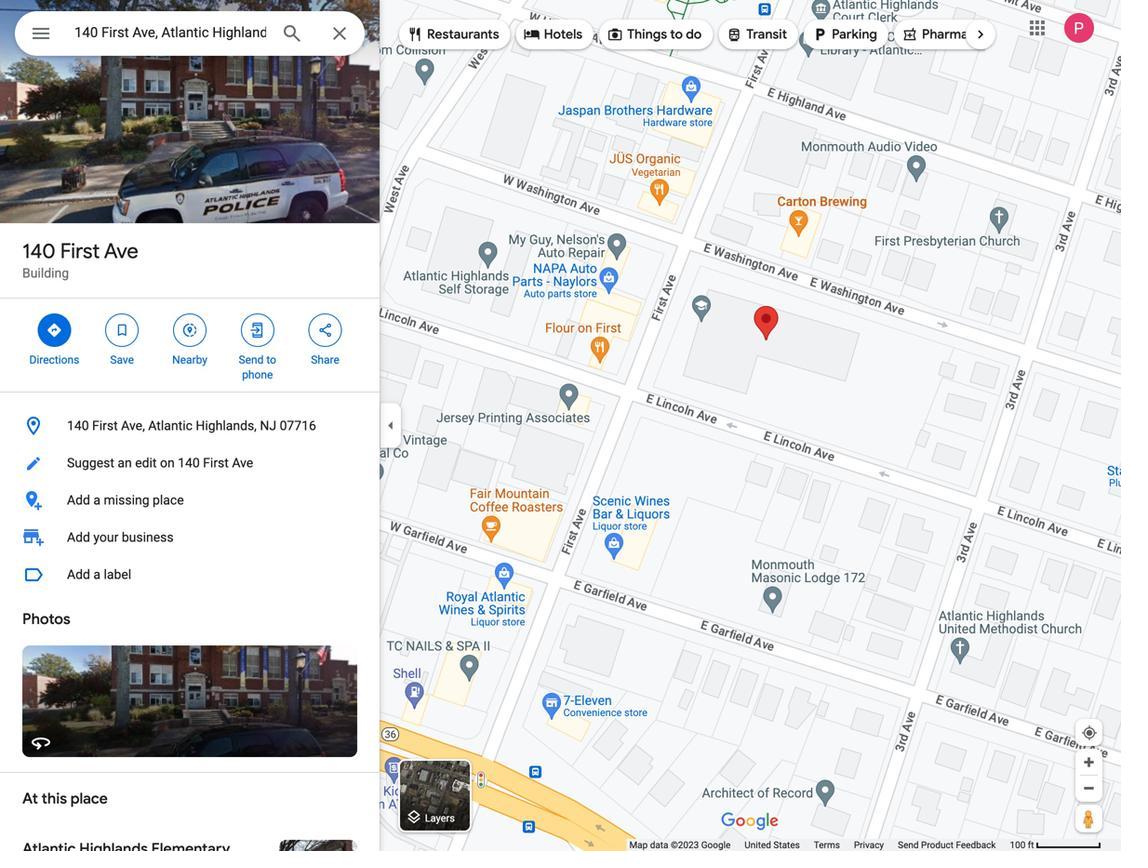 Task type: locate. For each thing, give the bounding box(es) containing it.
product
[[921, 840, 954, 851]]

business
[[122, 530, 174, 545]]

available search options for this area region
[[385, 12, 1082, 57]]

1 horizontal spatial to
[[670, 26, 683, 43]]

100
[[1010, 840, 1026, 851]]

a for missing
[[93, 493, 100, 508]]

2 horizontal spatial 140
[[178, 455, 200, 471]]

1 horizontal spatial ave
[[232, 455, 253, 471]]

add down 'suggest'
[[67, 493, 90, 508]]

0 horizontal spatial send
[[239, 354, 264, 367]]

do
[[686, 26, 702, 43]]

a inside add a missing place button
[[93, 493, 100, 508]]

suggest
[[67, 455, 114, 471]]

2 vertical spatial add
[[67, 567, 90, 582]]

send left product
[[898, 840, 919, 851]]

zoom out image
[[1082, 782, 1096, 796]]

1 vertical spatial place
[[71, 789, 108, 809]]

place inside button
[[153, 493, 184, 508]]

terms
[[814, 840, 840, 851]]

0 vertical spatial a
[[93, 493, 100, 508]]


[[317, 320, 334, 341]]

to left the do
[[670, 26, 683, 43]]

0 horizontal spatial to
[[266, 354, 276, 367]]

none field inside 140 first ave, atlantic highlands, nj 07716 field
[[74, 21, 266, 44]]

0 vertical spatial ave
[[104, 238, 138, 264]]

send for send to phone
[[239, 354, 264, 367]]

ave down highlands,
[[232, 455, 253, 471]]


[[30, 20, 52, 47]]

nj
[[260, 418, 276, 434]]

ave inside the 140 first ave building
[[104, 238, 138, 264]]

140 for ave
[[22, 238, 55, 264]]

2 add from the top
[[67, 530, 90, 545]]

add your business
[[67, 530, 174, 545]]

1 vertical spatial add
[[67, 530, 90, 545]]

a left the missing
[[93, 493, 100, 508]]

photos
[[22, 610, 70, 629]]

2 a from the top
[[93, 567, 100, 582]]

2 vertical spatial first
[[203, 455, 229, 471]]

a
[[93, 493, 100, 508], [93, 567, 100, 582]]

first up building
[[60, 238, 100, 264]]

100 ft
[[1010, 840, 1034, 851]]

first down highlands,
[[203, 455, 229, 471]]

1 vertical spatial first
[[92, 418, 118, 434]]

suggest an edit on 140 first ave button
[[0, 445, 380, 482]]

ave,
[[121, 418, 145, 434]]

1 a from the top
[[93, 493, 100, 508]]

transit
[[746, 26, 787, 43]]

privacy
[[854, 840, 884, 851]]

140 up 'suggest'
[[67, 418, 89, 434]]

add for add your business
[[67, 530, 90, 545]]

1 vertical spatial a
[[93, 567, 100, 582]]

parking
[[832, 26, 877, 43]]

0 vertical spatial 140
[[22, 238, 55, 264]]

0 vertical spatial to
[[670, 26, 683, 43]]

edit
[[135, 455, 157, 471]]

an
[[118, 455, 132, 471]]

first left ave,
[[92, 418, 118, 434]]

0 horizontal spatial 140
[[22, 238, 55, 264]]

restaurants
[[427, 26, 499, 43]]

a left label
[[93, 567, 100, 582]]

place
[[153, 493, 184, 508], [71, 789, 108, 809]]

add a label
[[67, 567, 131, 582]]

place right this
[[71, 789, 108, 809]]

0 vertical spatial add
[[67, 493, 90, 508]]

zoom in image
[[1082, 756, 1096, 769]]

place down on
[[153, 493, 184, 508]]

send
[[239, 354, 264, 367], [898, 840, 919, 851]]

140 first ave building
[[22, 238, 138, 281]]

1 vertical spatial send
[[898, 840, 919, 851]]

add a missing place button
[[0, 482, 380, 519]]


[[181, 320, 198, 341]]

collapse side panel image
[[381, 415, 401, 436]]

add
[[67, 493, 90, 508], [67, 530, 90, 545], [67, 567, 90, 582]]

2 vertical spatial 140
[[178, 455, 200, 471]]

building
[[22, 266, 69, 281]]

add for add a label
[[67, 567, 90, 582]]

to
[[670, 26, 683, 43], [266, 354, 276, 367]]

0 vertical spatial place
[[153, 493, 184, 508]]

1 vertical spatial 140
[[67, 418, 89, 434]]

140 right on
[[178, 455, 200, 471]]

1 horizontal spatial 140
[[67, 418, 89, 434]]

show street view coverage image
[[1076, 805, 1103, 833]]

140 up building
[[22, 238, 55, 264]]

140
[[22, 238, 55, 264], [67, 418, 89, 434], [178, 455, 200, 471]]

0 horizontal spatial ave
[[104, 238, 138, 264]]

 parking
[[811, 24, 877, 45]]

to up phone
[[266, 354, 276, 367]]

ave inside button
[[232, 455, 253, 471]]

140 for ave,
[[67, 418, 89, 434]]

1 vertical spatial to
[[266, 354, 276, 367]]

united states button
[[745, 839, 800, 851]]

1 horizontal spatial send
[[898, 840, 919, 851]]

1 horizontal spatial place
[[153, 493, 184, 508]]

0 vertical spatial first
[[60, 238, 100, 264]]

 restaurants
[[407, 24, 499, 45]]

at this place
[[22, 789, 108, 809]]

first inside the 140 first ave building
[[60, 238, 100, 264]]

send for send product feedback
[[898, 840, 919, 851]]

ave up 
[[104, 238, 138, 264]]

1 vertical spatial ave
[[232, 455, 253, 471]]

nearby
[[172, 354, 207, 367]]

label
[[104, 567, 131, 582]]

 transit
[[726, 24, 787, 45]]

0 vertical spatial send
[[239, 354, 264, 367]]

highlands,
[[196, 418, 257, 434]]

footer
[[629, 839, 1010, 851]]


[[607, 24, 624, 45]]


[[726, 24, 743, 45]]

a inside add a label button
[[93, 567, 100, 582]]

©2023
[[671, 840, 699, 851]]

atlantic
[[148, 418, 193, 434]]

footer containing map data ©2023 google
[[629, 839, 1010, 851]]

1 add from the top
[[67, 493, 90, 508]]

add left label
[[67, 567, 90, 582]]

google
[[701, 840, 731, 851]]

first
[[60, 238, 100, 264], [92, 418, 118, 434], [203, 455, 229, 471]]

send inside send to phone
[[239, 354, 264, 367]]

send product feedback button
[[898, 839, 996, 851]]

send inside button
[[898, 840, 919, 851]]

 hotels
[[524, 24, 583, 45]]

send up phone
[[239, 354, 264, 367]]

add a missing place
[[67, 493, 184, 508]]

3 add from the top
[[67, 567, 90, 582]]

add left the your
[[67, 530, 90, 545]]

to inside send to phone
[[266, 354, 276, 367]]

terms button
[[814, 839, 840, 851]]

 button
[[15, 11, 67, 60]]

140 inside the 140 first ave building
[[22, 238, 55, 264]]

 search field
[[15, 11, 365, 60]]

ave
[[104, 238, 138, 264], [232, 455, 253, 471]]


[[407, 24, 423, 45]]

None field
[[74, 21, 266, 44]]



Task type: vqa. For each thing, say whether or not it's contained in the screenshot.
Actions for 7220 E 78th Ave 'region'
no



Task type: describe. For each thing, give the bounding box(es) containing it.
a for label
[[93, 567, 100, 582]]

suggest an edit on 140 first ave
[[67, 455, 253, 471]]

 things to do
[[607, 24, 702, 45]]

footer inside google maps element
[[629, 839, 1010, 851]]

 pharmacies
[[902, 24, 993, 45]]

phone
[[242, 368, 273, 381]]


[[811, 24, 828, 45]]

at
[[22, 789, 38, 809]]

google maps element
[[0, 0, 1121, 851]]

140 first ave, atlantic highlands, nj 07716
[[67, 418, 316, 434]]

save
[[110, 354, 134, 367]]

data
[[650, 840, 669, 851]]

add your business link
[[0, 519, 380, 556]]

hotels
[[544, 26, 583, 43]]

on
[[160, 455, 175, 471]]

140 First Ave, Atlantic Highlands, NJ 07716 field
[[15, 11, 365, 56]]

ft
[[1028, 840, 1034, 851]]

140 first ave, atlantic highlands, nj 07716 button
[[0, 408, 380, 445]]

map data ©2023 google
[[629, 840, 731, 851]]

united states
[[745, 840, 800, 851]]

to inside " things to do"
[[670, 26, 683, 43]]

map
[[629, 840, 648, 851]]


[[46, 320, 63, 341]]

this
[[41, 789, 67, 809]]

first for ave
[[60, 238, 100, 264]]

directions
[[29, 354, 79, 367]]

united
[[745, 840, 771, 851]]

send product feedback
[[898, 840, 996, 851]]

things
[[627, 26, 667, 43]]

100 ft button
[[1010, 840, 1102, 851]]

privacy button
[[854, 839, 884, 851]]

add a label button
[[0, 556, 380, 594]]

share
[[311, 354, 339, 367]]

feedback
[[956, 840, 996, 851]]

140 first ave main content
[[0, 0, 380, 851]]

missing
[[104, 493, 149, 508]]

layers
[[425, 813, 455, 824]]


[[249, 320, 266, 341]]

states
[[774, 840, 800, 851]]

send to phone
[[239, 354, 276, 381]]

0 horizontal spatial place
[[71, 789, 108, 809]]


[[902, 24, 918, 45]]

pharmacies
[[922, 26, 993, 43]]


[[114, 320, 130, 341]]

google account: payton hansen  
(payton.hansen@adept.ai) image
[[1064, 13, 1094, 43]]

first for ave,
[[92, 418, 118, 434]]

your
[[93, 530, 118, 545]]

add for add a missing place
[[67, 493, 90, 508]]


[[524, 24, 540, 45]]

actions for 140 first ave region
[[0, 299, 380, 392]]

07716
[[280, 418, 316, 434]]

next page image
[[972, 26, 989, 43]]

show your location image
[[1081, 725, 1098, 742]]



